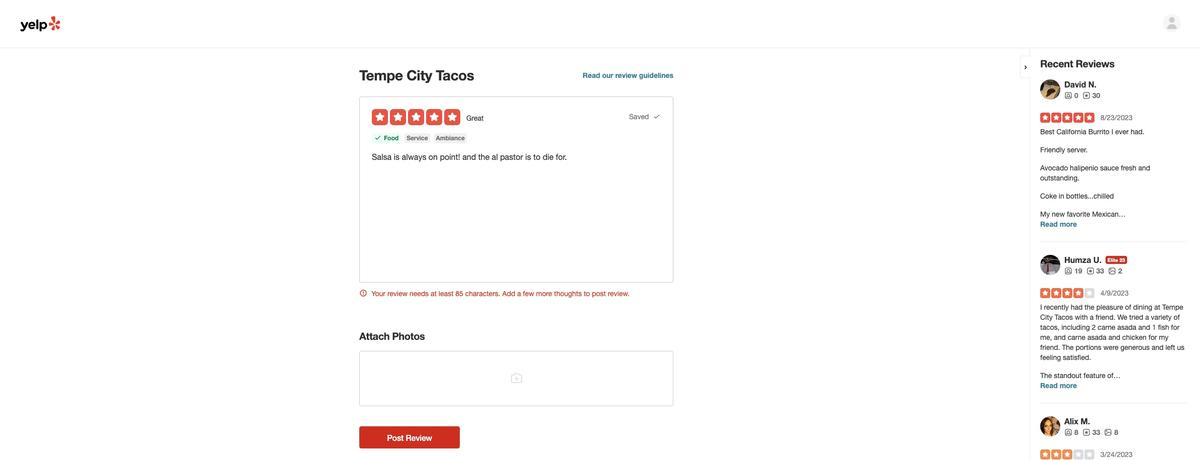 Task type: locate. For each thing, give the bounding box(es) containing it.
3/24/2023
[[1101, 451, 1133, 459]]

close sidebar icon image
[[1022, 63, 1030, 71], [1022, 63, 1030, 71]]

0 vertical spatial tacos
[[436, 67, 474, 83]]

0 horizontal spatial the
[[479, 152, 490, 161]]

reviews element down n.
[[1083, 91, 1101, 101]]

i left recently
[[1041, 303, 1043, 311]]

0 vertical spatial 16 photos v2 image
[[1109, 267, 1117, 275]]

0 horizontal spatial friend.
[[1041, 343, 1061, 352]]

0 horizontal spatial carne
[[1069, 333, 1086, 341]]

0 horizontal spatial 2
[[1093, 323, 1097, 331]]

the inside i recently had the pleasure of dining at tempe city tacos with a friend. we tried a variety of tacos, including 2 carne asada and 1 fish for me, and carne asada and chicken for my friend. the portions were generous and left us feeling satisfied.
[[1085, 303, 1095, 311]]

0 horizontal spatial tacos
[[436, 67, 474, 83]]

0 horizontal spatial of
[[1126, 303, 1132, 311]]

1 vertical spatial photos element
[[1105, 427, 1119, 438]]

city inside tempe city tacos link
[[407, 67, 432, 83]]

16 photos v2 image for 2
[[1109, 267, 1117, 275]]

of
[[1126, 303, 1132, 311], [1175, 313, 1181, 321]]

topic food detected in review image
[[374, 134, 382, 142], [374, 134, 382, 142]]

0 vertical spatial photos element
[[1109, 266, 1123, 276]]

1
[[1153, 323, 1157, 331]]

1 horizontal spatial 2
[[1119, 267, 1123, 275]]

a
[[518, 290, 521, 298], [1091, 313, 1095, 321], [1146, 313, 1150, 321]]

photos element for 8
[[1105, 427, 1119, 438]]

the
[[479, 152, 490, 161], [1085, 303, 1095, 311]]

2
[[1119, 267, 1123, 275], [1093, 323, 1097, 331]]

had
[[1072, 303, 1083, 311]]

16 review v2 image right 19
[[1087, 267, 1095, 275]]

a right with
[[1091, 313, 1095, 321]]

reviews
[[1077, 57, 1115, 69]]

and up "were"
[[1109, 333, 1121, 341]]

0 vertical spatial i
[[1112, 128, 1114, 136]]

asada up the portions
[[1088, 333, 1107, 341]]

city up rating element
[[407, 67, 432, 83]]

n.
[[1089, 79, 1097, 89]]

0 vertical spatial 2
[[1119, 267, 1123, 275]]

reviews element down m. in the bottom right of the page
[[1083, 427, 1101, 438]]

1 horizontal spatial city
[[1041, 313, 1053, 321]]

friends element down david
[[1065, 91, 1079, 101]]

ever
[[1116, 128, 1130, 136]]

0 horizontal spatial to
[[534, 152, 541, 161]]

1 vertical spatial friend.
[[1041, 343, 1061, 352]]

1 horizontal spatial is
[[526, 152, 531, 161]]

i recently had the pleasure of dining at tempe city tacos with a friend. we tried a variety of tacos, including 2 carne asada and 1 fish for me, and carne asada and chicken for my friend. the portions were generous and left us feeling satisfied.
[[1041, 303, 1185, 362]]

to left die at the top left of page
[[534, 152, 541, 161]]

tacos up great
[[436, 67, 474, 83]]

0 vertical spatial tempe
[[360, 67, 403, 83]]

pastor
[[500, 152, 523, 161]]

tempe city tacos
[[360, 67, 474, 83]]

2 right including
[[1093, 323, 1097, 331]]

to
[[534, 152, 541, 161], [584, 290, 590, 298]]

review
[[616, 71, 638, 79], [388, 290, 408, 298]]

0 horizontal spatial city
[[407, 67, 432, 83]]

the up satisfied.
[[1063, 343, 1075, 352]]

2 8 from the left
[[1115, 428, 1119, 437]]

16 review v2 image
[[1083, 91, 1091, 99], [1087, 267, 1095, 275]]

and
[[463, 152, 476, 161], [1139, 164, 1151, 172], [1139, 323, 1151, 331], [1055, 333, 1067, 341], [1109, 333, 1121, 341], [1153, 343, 1164, 352]]

0 horizontal spatial asada
[[1088, 333, 1107, 341]]

1 vertical spatial for
[[1149, 333, 1158, 341]]

and right fresh
[[1139, 164, 1151, 172]]

reviews element containing 30
[[1083, 91, 1101, 101]]

16 checkmark v2 image
[[653, 112, 661, 120]]

0 vertical spatial friend.
[[1096, 313, 1116, 321]]

carne
[[1099, 323, 1116, 331], [1069, 333, 1086, 341]]

i inside i recently had the pleasure of dining at tempe city tacos with a friend. we tried a variety of tacos, including 2 carne asada and 1 fish for me, and carne asada and chicken for my friend. the portions were generous and left us feeling satisfied.
[[1041, 303, 1043, 311]]

1 horizontal spatial a
[[1091, 313, 1095, 321]]

8 inside the photos element
[[1115, 428, 1119, 437]]

great
[[467, 114, 484, 122]]

1 vertical spatial reviews element
[[1087, 266, 1105, 276]]

tacos,
[[1041, 323, 1060, 331]]

0 horizontal spatial is
[[394, 152, 400, 161]]

of right variety
[[1175, 313, 1181, 321]]

1 vertical spatial friends element
[[1065, 266, 1083, 276]]

16 review v2 image left 30
[[1083, 91, 1091, 99]]

i
[[1112, 128, 1114, 136], [1041, 303, 1043, 311]]

3 16 friends v2 image from the top
[[1065, 428, 1073, 436]]

1 friends element from the top
[[1065, 91, 1079, 101]]

and inside avocado halipenio sauce fresh and outstanding.
[[1139, 164, 1151, 172]]

photos element containing 8
[[1105, 427, 1119, 438]]

33 down "u."
[[1097, 267, 1105, 275]]

carne down including
[[1069, 333, 1086, 341]]

reviews element for m.
[[1083, 427, 1101, 438]]

and left 1
[[1139, 323, 1151, 331]]

2 down 23
[[1119, 267, 1123, 275]]

on
[[429, 152, 438, 161]]

8 up 3/24/2023 on the right of the page
[[1115, 428, 1119, 437]]

attach photos image
[[511, 372, 523, 384]]

in
[[1060, 192, 1065, 200]]

1 vertical spatial 33
[[1093, 428, 1101, 437]]

0 vertical spatial for
[[1172, 323, 1180, 331]]

and inside text box
[[463, 152, 476, 161]]

city up tacos,
[[1041, 313, 1053, 321]]

1 horizontal spatial tacos
[[1055, 313, 1074, 321]]

and right "point!"
[[463, 152, 476, 161]]

of up we
[[1126, 303, 1132, 311]]

3 friends element from the top
[[1065, 427, 1079, 438]]

food
[[384, 134, 399, 142]]

1 vertical spatial to
[[584, 290, 590, 298]]

variety
[[1152, 313, 1173, 321]]

0 vertical spatial city
[[407, 67, 432, 83]]

friendly server.
[[1041, 146, 1089, 154]]

16 friends v2 image for alix m.
[[1065, 428, 1073, 436]]

photo of david n. image
[[1041, 79, 1061, 100]]

0 horizontal spatial at
[[431, 290, 437, 298]]

friend.
[[1096, 313, 1116, 321], [1041, 343, 1061, 352]]

4 star rating image
[[1041, 288, 1095, 298]]

tacos down recently
[[1055, 313, 1074, 321]]

the down feeling at the bottom right
[[1041, 372, 1053, 380]]

0 horizontal spatial i
[[1041, 303, 1043, 311]]

1 horizontal spatial asada
[[1118, 323, 1137, 331]]

1 vertical spatial tempe
[[1163, 303, 1184, 311]]

1 vertical spatial 16 friends v2 image
[[1065, 267, 1073, 275]]

m.
[[1081, 416, 1091, 426]]

burrito
[[1089, 128, 1110, 136]]

friend. up feeling at the bottom right
[[1041, 343, 1061, 352]]

1 vertical spatial the
[[1085, 303, 1095, 311]]

to left post
[[584, 290, 590, 298]]

guidelines
[[640, 71, 674, 79]]

0 horizontal spatial 8
[[1075, 428, 1079, 437]]

2 inside the photos element
[[1119, 267, 1123, 275]]

humza
[[1065, 255, 1092, 265]]

1 vertical spatial city
[[1041, 313, 1053, 321]]

1 vertical spatial review
[[388, 290, 408, 298]]

review right your
[[388, 290, 408, 298]]

asada down we
[[1118, 323, 1137, 331]]

of…
[[1108, 372, 1121, 380]]

had.
[[1132, 128, 1145, 136]]

0 vertical spatial at
[[431, 290, 437, 298]]

0 vertical spatial 33
[[1097, 267, 1105, 275]]

service
[[407, 134, 428, 142]]

attach photos
[[360, 330, 425, 342]]

at left "least"
[[431, 290, 437, 298]]

1 vertical spatial tacos
[[1055, 313, 1074, 321]]

friends element containing 0
[[1065, 91, 1079, 101]]

feeling
[[1041, 354, 1062, 362]]

tacos inside i recently had the pleasure of dining at tempe city tacos with a friend. we tried a variety of tacos, including 2 carne asada and 1 fish for me, and carne asada and chicken for my friend. the portions were generous and left us feeling satisfied.
[[1055, 313, 1074, 321]]

city
[[407, 67, 432, 83], [1041, 313, 1053, 321]]

8 left 16 review v2 icon
[[1075, 428, 1079, 437]]

add
[[503, 290, 516, 298]]

19
[[1075, 267, 1083, 275]]

1 vertical spatial 2
[[1093, 323, 1097, 331]]

2 vertical spatial reviews element
[[1083, 427, 1101, 438]]

at inside i recently had the pleasure of dining at tempe city tacos with a friend. we tried a variety of tacos, including 2 carne asada and 1 fish for me, and carne asada and chicken for my friend. the portions were generous and left us feeling satisfied.
[[1155, 303, 1161, 311]]

reviews element down "u."
[[1087, 266, 1105, 276]]

is right pastor
[[526, 152, 531, 161]]

1 horizontal spatial at
[[1155, 303, 1161, 311]]

a left 'few'
[[518, 290, 521, 298]]

1 vertical spatial 16 photos v2 image
[[1105, 428, 1113, 436]]

0
[[1075, 91, 1079, 100]]

friends element down humza
[[1065, 266, 1083, 276]]

0 vertical spatial reviews element
[[1083, 91, 1101, 101]]

friends element down alix
[[1065, 427, 1079, 438]]

the left al on the top left of page
[[479, 152, 490, 161]]

16 photos v2 image down elite
[[1109, 267, 1117, 275]]

friend. down "pleasure"
[[1096, 313, 1116, 321]]

1 horizontal spatial carne
[[1099, 323, 1116, 331]]

avocado
[[1041, 164, 1069, 172]]

2 friends element from the top
[[1065, 266, 1083, 276]]

friends element
[[1065, 91, 1079, 101], [1065, 266, 1083, 276], [1065, 427, 1079, 438]]

16 friends v2 image
[[1065, 91, 1073, 99], [1065, 267, 1073, 275], [1065, 428, 1073, 436]]

1 vertical spatial 16 review v2 image
[[1087, 267, 1095, 275]]

standout
[[1055, 372, 1083, 380]]

0 vertical spatial 16 friends v2 image
[[1065, 91, 1073, 99]]

recent
[[1041, 57, 1074, 69]]

the inside text box
[[479, 152, 490, 161]]

u.
[[1094, 255, 1102, 265]]

new
[[1053, 210, 1066, 218]]

1 16 friends v2 image from the top
[[1065, 91, 1073, 99]]

16 photos v2 image right 16 review v2 icon
[[1105, 428, 1113, 436]]

read our review guidelines link
[[583, 71, 674, 79]]

a right tried
[[1146, 313, 1150, 321]]

0 vertical spatial friends element
[[1065, 91, 1079, 101]]

16 friends v2 image down alix
[[1065, 428, 1073, 436]]

33 right 16 review v2 icon
[[1093, 428, 1101, 437]]

city inside i recently had the pleasure of dining at tempe city tacos with a friend. we tried a variety of tacos, including 2 carne asada and 1 fish for me, and carne asada and chicken for my friend. the portions were generous and left us feeling satisfied.
[[1041, 313, 1053, 321]]

tempe inside i recently had the pleasure of dining at tempe city tacos with a friend. we tried a variety of tacos, including 2 carne asada and 1 fish for me, and carne asada and chicken for my friend. the portions were generous and left us feeling satisfied.
[[1163, 303, 1184, 311]]

is right salsa on the left top
[[394, 152, 400, 161]]

1 vertical spatial asada
[[1088, 333, 1107, 341]]

reviews element
[[1083, 91, 1101, 101], [1087, 266, 1105, 276], [1083, 427, 1101, 438]]

0 vertical spatial the
[[479, 152, 490, 161]]

0 vertical spatial of
[[1126, 303, 1132, 311]]

16 exclamation v2 image
[[360, 289, 368, 297]]

coke
[[1041, 192, 1058, 200]]

we
[[1118, 313, 1128, 321]]

ambiance
[[436, 134, 465, 142]]

photos element down elite 23
[[1109, 266, 1123, 276]]

best
[[1041, 128, 1055, 136]]

1 horizontal spatial 8
[[1115, 428, 1119, 437]]

point!
[[440, 152, 461, 161]]

the right had
[[1085, 303, 1095, 311]]

1 horizontal spatial the
[[1063, 343, 1075, 352]]

1 vertical spatial i
[[1041, 303, 1043, 311]]

tempe city tacos link
[[360, 66, 559, 84]]

my
[[1160, 333, 1169, 341]]

2 vertical spatial friends element
[[1065, 427, 1079, 438]]

i left ever
[[1112, 128, 1114, 136]]

photos element
[[1109, 266, 1123, 276], [1105, 427, 1119, 438]]

16 review v2 image
[[1083, 428, 1091, 436]]

tacos
[[436, 67, 474, 83], [1055, 313, 1074, 321]]

is
[[394, 152, 400, 161], [526, 152, 531, 161]]

least
[[439, 290, 454, 298]]

1 vertical spatial the
[[1041, 372, 1053, 380]]

1 horizontal spatial of
[[1175, 313, 1181, 321]]

2 inside i recently had the pleasure of dining at tempe city tacos with a friend. we tried a variety of tacos, including 2 carne asada and 1 fish for me, and carne asada and chicken for my friend. the portions were generous and left us feeling satisfied.
[[1093, 323, 1097, 331]]

at up variety
[[1155, 303, 1161, 311]]

0 horizontal spatial for
[[1149, 333, 1158, 341]]

read
[[583, 71, 601, 79]]

0 vertical spatial 16 review v2 image
[[1083, 91, 1091, 99]]

1 vertical spatial carne
[[1069, 333, 1086, 341]]

33 for 8
[[1093, 428, 1101, 437]]

16 friends v2 image left 19
[[1065, 267, 1073, 275]]

None radio
[[408, 109, 424, 125], [426, 109, 443, 125], [445, 109, 461, 125], [408, 109, 424, 125], [426, 109, 443, 125], [445, 109, 461, 125]]

california
[[1057, 128, 1087, 136]]

2 vertical spatial 16 friends v2 image
[[1065, 428, 1073, 436]]

1 vertical spatial at
[[1155, 303, 1161, 311]]

33
[[1097, 267, 1105, 275], [1093, 428, 1101, 437]]

friends element for david
[[1065, 91, 1079, 101]]

for right 'fish'
[[1172, 323, 1180, 331]]

0 vertical spatial to
[[534, 152, 541, 161]]

16 friends v2 image left "0"
[[1065, 91, 1073, 99]]

0 vertical spatial the
[[1063, 343, 1075, 352]]

2 horizontal spatial a
[[1146, 313, 1150, 321]]

photos element containing 2
[[1109, 266, 1123, 276]]

0 vertical spatial asada
[[1118, 323, 1137, 331]]

photos element up 3/24/2023 on the right of the page
[[1105, 427, 1119, 438]]

1 horizontal spatial friend.
[[1096, 313, 1116, 321]]

16 photos v2 image
[[1109, 267, 1117, 275], [1105, 428, 1113, 436]]

for
[[1172, 323, 1180, 331], [1149, 333, 1158, 341]]

tempe
[[360, 67, 403, 83], [1163, 303, 1184, 311]]

review right our
[[616, 71, 638, 79]]

16 friends v2 image for david n.
[[1065, 91, 1073, 99]]

0 horizontal spatial tempe
[[360, 67, 403, 83]]

post
[[592, 290, 606, 298]]

1 horizontal spatial the
[[1085, 303, 1095, 311]]

0 vertical spatial review
[[616, 71, 638, 79]]

photo of humza u. image
[[1041, 255, 1061, 275]]

3 star rating image
[[1041, 450, 1095, 460]]

friends element containing 8
[[1065, 427, 1079, 438]]

carne down "pleasure"
[[1099, 323, 1116, 331]]

and right me,
[[1055, 333, 1067, 341]]

the
[[1063, 343, 1075, 352], [1041, 372, 1053, 380]]

mexican…
[[1093, 210, 1127, 218]]

None radio
[[372, 109, 388, 125], [390, 109, 406, 125], [372, 109, 388, 125], [390, 109, 406, 125]]

1 horizontal spatial tempe
[[1163, 303, 1184, 311]]

for down 1
[[1149, 333, 1158, 341]]



Task type: vqa. For each thing, say whether or not it's contained in the screenshot.
at to the left
yes



Task type: describe. For each thing, give the bounding box(es) containing it.
for.
[[556, 152, 567, 161]]

bjord u. image
[[1164, 14, 1182, 32]]

halipenio
[[1071, 164, 1099, 172]]

feature
[[1084, 372, 1106, 380]]

review
[[406, 433, 432, 442]]

my
[[1041, 210, 1051, 218]]

friends element containing 19
[[1065, 266, 1083, 276]]

Salsa is always on point! and the al pastor is to die for. text field
[[372, 151, 661, 162]]

read our review guidelines
[[583, 71, 674, 79]]

photos element for 19
[[1109, 266, 1123, 276]]

dining
[[1134, 303, 1153, 311]]

us
[[1178, 343, 1185, 352]]

bottles...chilled
[[1067, 192, 1115, 200]]

elite 23
[[1108, 257, 1126, 263]]

outstanding.
[[1041, 174, 1080, 182]]

1 horizontal spatial to
[[584, 290, 590, 298]]

30
[[1093, 91, 1101, 100]]

left
[[1166, 343, 1176, 352]]

alix
[[1065, 416, 1079, 426]]

elite
[[1108, 257, 1119, 263]]

humza u.
[[1065, 255, 1102, 265]]

recently
[[1045, 303, 1070, 311]]

photo of alix m. image
[[1041, 416, 1061, 437]]

tried
[[1130, 313, 1144, 321]]

characters.
[[466, 290, 501, 298]]

friendly
[[1041, 146, 1066, 154]]

23
[[1120, 257, 1126, 263]]

needs
[[410, 290, 429, 298]]

1 horizontal spatial for
[[1172, 323, 1180, 331]]

8/23/2023
[[1101, 114, 1133, 122]]

saved
[[630, 112, 653, 120]]

coke in bottles...chilled
[[1041, 192, 1115, 200]]

david n.
[[1065, 79, 1097, 89]]

2 16 friends v2 image from the top
[[1065, 267, 1073, 275]]

reviews element for n.
[[1083, 91, 1101, 101]]

to inside text box
[[534, 152, 541, 161]]

0 vertical spatial carne
[[1099, 323, 1116, 331]]

including
[[1062, 323, 1091, 331]]

server.
[[1068, 146, 1089, 154]]

photos
[[392, 330, 425, 342]]

tacos inside tempe city tacos link
[[436, 67, 474, 83]]

portions
[[1077, 343, 1102, 352]]

0 horizontal spatial review
[[388, 290, 408, 298]]

16 review v2 image for 33
[[1087, 267, 1095, 275]]

post review
[[387, 433, 432, 442]]

4/9/2023
[[1101, 289, 1130, 297]]

fresh
[[1122, 164, 1137, 172]]

david
[[1065, 79, 1087, 89]]

recent reviews
[[1041, 57, 1115, 69]]

0 horizontal spatial the
[[1041, 372, 1053, 380]]

pleasure
[[1097, 303, 1124, 311]]

al
[[492, 152, 498, 161]]

more
[[536, 290, 553, 298]]

me,
[[1041, 333, 1053, 341]]

salsa is always on point! and the al pastor is to die for.
[[372, 152, 567, 161]]

the standout feature of…
[[1041, 372, 1121, 380]]

your
[[372, 290, 386, 298]]

5 star rating image
[[1041, 113, 1095, 123]]

and down my
[[1153, 343, 1164, 352]]

post review button
[[360, 426, 460, 449]]

were
[[1104, 343, 1119, 352]]

the inside i recently had the pleasure of dining at tempe city tacos with a friend. we tried a variety of tacos, including 2 carne asada and 1 fish for me, and carne asada and chicken for my friend. the portions were generous and left us feeling satisfied.
[[1063, 343, 1075, 352]]

die
[[543, 152, 554, 161]]

few
[[523, 290, 535, 298]]

1 is from the left
[[394, 152, 400, 161]]

with
[[1076, 313, 1089, 321]]

review.
[[608, 290, 630, 298]]

chicken
[[1123, 333, 1147, 341]]

85
[[456, 290, 464, 298]]

1 vertical spatial of
[[1175, 313, 1181, 321]]

your review needs at least 85 characters. add a few more thoughts to post review.
[[372, 290, 630, 298]]

elite 23 link
[[1106, 256, 1128, 264]]

our
[[603, 71, 614, 79]]

rating element
[[372, 109, 461, 125]]

16 photos v2 image for 8
[[1105, 428, 1113, 436]]

1 8 from the left
[[1075, 428, 1079, 437]]

1 horizontal spatial review
[[616, 71, 638, 79]]

satisfied.
[[1064, 354, 1092, 362]]

generous
[[1121, 343, 1151, 352]]

attach
[[360, 330, 390, 342]]

16 review v2 image for 30
[[1083, 91, 1091, 99]]

post
[[387, 433, 404, 442]]

2 is from the left
[[526, 152, 531, 161]]

33 for 19
[[1097, 267, 1105, 275]]

friends element for alix
[[1065, 427, 1079, 438]]

alix m.
[[1065, 416, 1091, 426]]

my new favorite mexican…
[[1041, 210, 1127, 218]]

salsa
[[372, 152, 392, 161]]

0 horizontal spatial a
[[518, 290, 521, 298]]

1 horizontal spatial i
[[1112, 128, 1114, 136]]

fish
[[1159, 323, 1170, 331]]

best california burrito i ever had.
[[1041, 128, 1145, 136]]

avocado halipenio sauce fresh and outstanding.
[[1041, 164, 1151, 182]]



